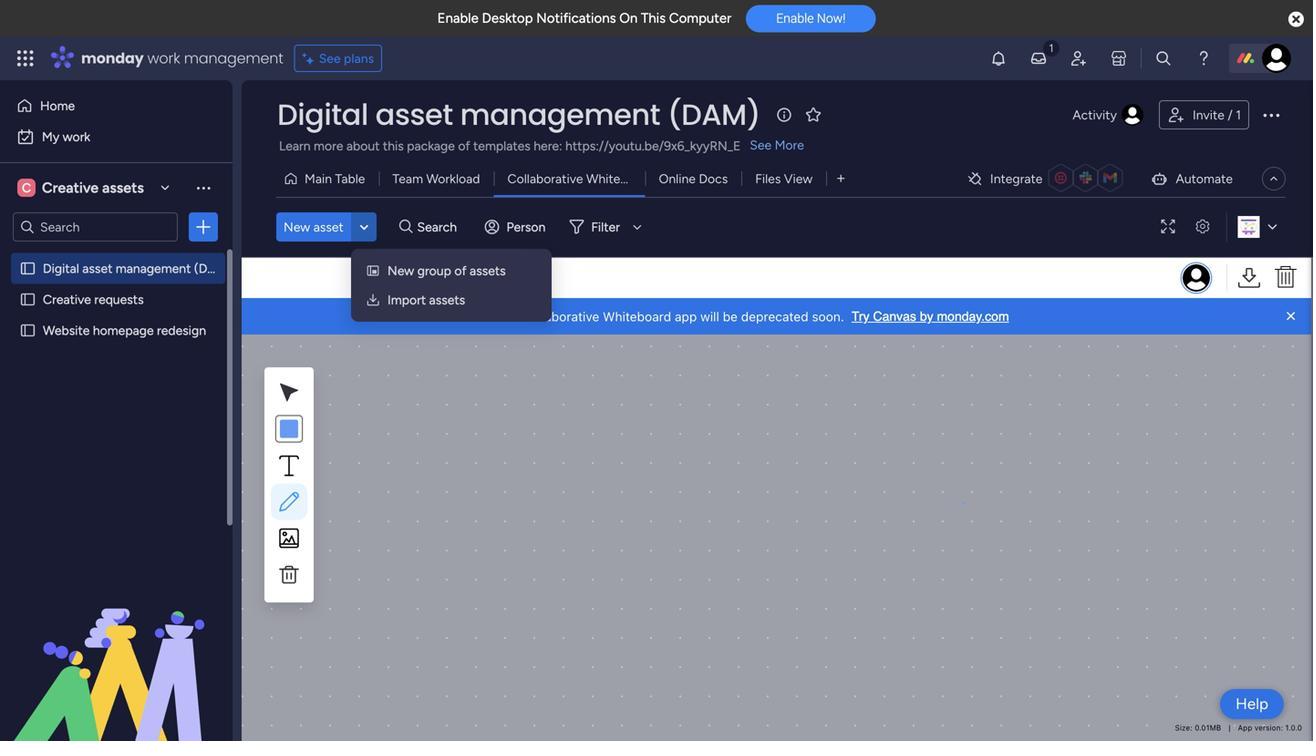 Task type: describe. For each thing, give the bounding box(es) containing it.
home
[[40, 98, 75, 114]]

team
[[393, 171, 423, 187]]

learn more about this package of templates here: https://youtu.be/9x6_kyyrn_e see more
[[279, 137, 804, 154]]

of inside learn more about this package of templates here: https://youtu.be/9x6_kyyrn_e see more
[[458, 138, 470, 154]]

docs
[[699, 171, 728, 187]]

enable desktop notifications on this computer
[[438, 10, 732, 26]]

new asset
[[284, 219, 344, 235]]

workspace options image
[[194, 179, 213, 197]]

invite / 1
[[1193, 107, 1241, 123]]

notifications
[[537, 10, 616, 26]]

person
[[507, 219, 546, 235]]

help
[[1236, 695, 1269, 714]]

import assets
[[388, 292, 465, 308]]

team workload
[[393, 171, 480, 187]]

arrow down image
[[627, 216, 648, 238]]

dapulse close image
[[1289, 10, 1304, 29]]

collaborative
[[508, 171, 583, 187]]

see inside learn more about this package of templates here: https://youtu.be/9x6_kyyrn_e see more
[[750, 137, 772, 153]]

work for monday
[[147, 48, 180, 68]]

creative requests
[[43, 292, 144, 307]]

search everything image
[[1155, 49, 1173, 68]]

Digital asset management (DAM) field
[[273, 94, 765, 135]]

import
[[388, 292, 426, 308]]

2 horizontal spatial asset
[[375, 94, 453, 135]]

this
[[641, 10, 666, 26]]

v2 search image
[[399, 217, 413, 237]]

public board image for digital asset management (dam)
[[19, 260, 36, 277]]

monday
[[81, 48, 144, 68]]

automate button
[[1143, 164, 1241, 193]]

Search in workspace field
[[38, 217, 152, 238]]

monday work management
[[81, 48, 283, 68]]

/
[[1228, 107, 1233, 123]]

files view button
[[742, 164, 827, 193]]

workload
[[426, 171, 480, 187]]

main table
[[305, 171, 365, 187]]

new asset button
[[276, 213, 351, 242]]

list box containing digital asset management (dam)
[[0, 249, 233, 592]]

notifications image
[[990, 49, 1008, 68]]

automate
[[1176, 171, 1233, 187]]

desktop
[[482, 10, 533, 26]]

collapse board header image
[[1267, 171, 1282, 186]]

1 vertical spatial of
[[455, 263, 467, 279]]

website homepage redesign
[[43, 323, 206, 338]]

1 vertical spatial management
[[460, 94, 660, 135]]

assets for creative assets
[[102, 179, 144, 197]]

help button
[[1221, 690, 1284, 720]]

assets for import assets
[[429, 292, 465, 308]]

collaborative whiteboard button
[[494, 164, 654, 193]]

invite members image
[[1070, 49, 1088, 68]]

angle down image
[[360, 220, 369, 234]]

integrate button
[[960, 160, 1136, 198]]

here:
[[534, 138, 562, 154]]

main table button
[[276, 164, 379, 193]]

public board image
[[19, 322, 36, 339]]

new group of assets image
[[366, 264, 380, 278]]

public board image for creative requests
[[19, 291, 36, 308]]

enable now! button
[[746, 5, 876, 32]]

package
[[407, 138, 455, 154]]

my work
[[42, 129, 90, 145]]

lottie animation element
[[0, 557, 233, 742]]

more
[[775, 137, 804, 153]]

workspace image
[[17, 178, 36, 198]]

files
[[756, 171, 781, 187]]

see more link
[[748, 136, 806, 154]]

more
[[314, 138, 343, 154]]

computer
[[669, 10, 732, 26]]

files view
[[756, 171, 813, 187]]

integrate
[[991, 171, 1043, 187]]

help image
[[1195, 49, 1213, 68]]

see plans button
[[294, 45, 382, 72]]

about
[[347, 138, 380, 154]]

update feed image
[[1030, 49, 1048, 68]]

view
[[784, 171, 813, 187]]



Task type: vqa. For each thing, say whether or not it's contained in the screenshot.
enable desktop notifications on this computer
yes



Task type: locate. For each thing, give the bounding box(es) containing it.
1
[[1236, 107, 1241, 123]]

assets down new group of assets at the left
[[429, 292, 465, 308]]

invite
[[1193, 107, 1225, 123]]

john smith image
[[1262, 44, 1292, 73]]

table
[[335, 171, 365, 187]]

work
[[147, 48, 180, 68], [63, 129, 90, 145]]

1 vertical spatial digital
[[43, 261, 79, 276]]

1 image
[[1044, 37, 1060, 58]]

activity button
[[1066, 100, 1152, 130]]

1 horizontal spatial options image
[[1261, 104, 1283, 126]]

new right the new group of assets icon on the left of page
[[388, 263, 414, 279]]

templates
[[473, 138, 531, 154]]

assets inside workspace selection element
[[102, 179, 144, 197]]

digital inside list box
[[43, 261, 79, 276]]

Search field
[[413, 214, 468, 240]]

group
[[418, 263, 451, 279]]

asset
[[375, 94, 453, 135], [314, 219, 344, 235], [82, 261, 113, 276]]

1 horizontal spatial assets
[[429, 292, 465, 308]]

0 horizontal spatial asset
[[82, 261, 113, 276]]

0 horizontal spatial work
[[63, 129, 90, 145]]

select product image
[[16, 49, 35, 68]]

show board description image
[[774, 106, 795, 124]]

open full screen image
[[1154, 220, 1183, 234]]

0 vertical spatial digital asset management (dam)
[[277, 94, 761, 135]]

0 vertical spatial (dam)
[[668, 94, 761, 135]]

0 vertical spatial see
[[319, 51, 341, 66]]

0 horizontal spatial enable
[[438, 10, 479, 26]]

0 vertical spatial management
[[184, 48, 283, 68]]

1 vertical spatial work
[[63, 129, 90, 145]]

0 vertical spatial creative
[[42, 179, 99, 197]]

enable for enable now!
[[776, 11, 814, 26]]

see
[[319, 51, 341, 66], [750, 137, 772, 153]]

creative for creative assets
[[42, 179, 99, 197]]

home option
[[11, 91, 222, 120]]

(dam) inside list box
[[194, 261, 231, 276]]

1 vertical spatial options image
[[194, 218, 213, 236]]

work right monday
[[147, 48, 180, 68]]

options image
[[1261, 104, 1283, 126], [194, 218, 213, 236]]

0 horizontal spatial see
[[319, 51, 341, 66]]

digital up more
[[277, 94, 368, 135]]

work right my
[[63, 129, 90, 145]]

creative
[[42, 179, 99, 197], [43, 292, 91, 307]]

see inside button
[[319, 51, 341, 66]]

plans
[[344, 51, 374, 66]]

website
[[43, 323, 90, 338]]

https://youtu.be/9x6_kyyrn_e
[[566, 138, 741, 154]]

1 vertical spatial new
[[388, 263, 414, 279]]

work for my
[[63, 129, 90, 145]]

1 vertical spatial see
[[750, 137, 772, 153]]

homepage
[[93, 323, 154, 338]]

2 public board image from the top
[[19, 291, 36, 308]]

see plans
[[319, 51, 374, 66]]

2 enable from the left
[[776, 11, 814, 26]]

asset up creative requests
[[82, 261, 113, 276]]

whiteboard
[[586, 171, 654, 187]]

1 vertical spatial asset
[[314, 219, 344, 235]]

learn
[[279, 138, 311, 154]]

see left plans
[[319, 51, 341, 66]]

1 horizontal spatial (dam)
[[668, 94, 761, 135]]

new group of assets
[[388, 263, 506, 279]]

0 horizontal spatial (dam)
[[194, 261, 231, 276]]

enable
[[438, 10, 479, 26], [776, 11, 814, 26]]

1 vertical spatial public board image
[[19, 291, 36, 308]]

see left more
[[750, 137, 772, 153]]

lottie animation image
[[0, 557, 233, 742]]

1 horizontal spatial enable
[[776, 11, 814, 26]]

0 vertical spatial work
[[147, 48, 180, 68]]

my work link
[[11, 122, 222, 151]]

online
[[659, 171, 696, 187]]

options image right 1
[[1261, 104, 1283, 126]]

digital
[[277, 94, 368, 135], [43, 261, 79, 276]]

workspace selection element
[[17, 177, 147, 199]]

(dam) up docs
[[668, 94, 761, 135]]

home link
[[11, 91, 222, 120]]

filter
[[591, 219, 620, 235]]

1 vertical spatial (dam)
[[194, 261, 231, 276]]

digital asset management (dam) up requests
[[43, 261, 231, 276]]

digital asset management (dam) inside list box
[[43, 261, 231, 276]]

management inside list box
[[116, 261, 191, 276]]

enable now!
[[776, 11, 846, 26]]

monday marketplace image
[[1110, 49, 1128, 68]]

1 public board image from the top
[[19, 260, 36, 277]]

creative inside workspace selection element
[[42, 179, 99, 197]]

2 vertical spatial assets
[[429, 292, 465, 308]]

person button
[[478, 213, 557, 242]]

new down main at top left
[[284, 219, 310, 235]]

1 vertical spatial assets
[[470, 263, 506, 279]]

enable for enable desktop notifications on this computer
[[438, 10, 479, 26]]

digital asset management (dam)
[[277, 94, 761, 135], [43, 261, 231, 276]]

0 horizontal spatial options image
[[194, 218, 213, 236]]

creative up the website
[[43, 292, 91, 307]]

on
[[620, 10, 638, 26]]

creative for creative requests
[[43, 292, 91, 307]]

list box
[[0, 249, 233, 592]]

enable left 'now!'
[[776, 11, 814, 26]]

0 vertical spatial options image
[[1261, 104, 1283, 126]]

1 horizontal spatial asset
[[314, 219, 344, 235]]

0 vertical spatial digital
[[277, 94, 368, 135]]

creative assets
[[42, 179, 144, 197]]

0 vertical spatial new
[[284, 219, 310, 235]]

creative inside list box
[[43, 292, 91, 307]]

1 vertical spatial creative
[[43, 292, 91, 307]]

1 horizontal spatial digital asset management (dam)
[[277, 94, 761, 135]]

of right the group on the left
[[455, 263, 467, 279]]

1 horizontal spatial new
[[388, 263, 414, 279]]

new for new asset
[[284, 219, 310, 235]]

2 vertical spatial management
[[116, 261, 191, 276]]

0 vertical spatial assets
[[102, 179, 144, 197]]

new inside new asset button
[[284, 219, 310, 235]]

(dam) up redesign
[[194, 261, 231, 276]]

redesign
[[157, 323, 206, 338]]

2 horizontal spatial assets
[[470, 263, 506, 279]]

asset left angle down image
[[314, 219, 344, 235]]

asset up package
[[375, 94, 453, 135]]

collaborative whiteboard online docs
[[508, 171, 728, 187]]

this
[[383, 138, 404, 154]]

0 horizontal spatial new
[[284, 219, 310, 235]]

option
[[0, 252, 233, 256]]

of right package
[[458, 138, 470, 154]]

assets
[[102, 179, 144, 197], [470, 263, 506, 279], [429, 292, 465, 308]]

enable left the desktop
[[438, 10, 479, 26]]

management
[[184, 48, 283, 68], [460, 94, 660, 135], [116, 261, 191, 276]]

0 horizontal spatial digital
[[43, 261, 79, 276]]

1 horizontal spatial see
[[750, 137, 772, 153]]

1 enable from the left
[[438, 10, 479, 26]]

team workload button
[[379, 164, 494, 193]]

assets down person popup button
[[470, 263, 506, 279]]

main
[[305, 171, 332, 187]]

0 vertical spatial of
[[458, 138, 470, 154]]

settings image
[[1189, 220, 1218, 234]]

filter button
[[562, 213, 648, 242]]

creative right workspace image
[[42, 179, 99, 197]]

new for new group of assets
[[388, 263, 414, 279]]

(dam)
[[668, 94, 761, 135], [194, 261, 231, 276]]

0 vertical spatial public board image
[[19, 260, 36, 277]]

digital up creative requests
[[43, 261, 79, 276]]

assets up search in workspace field
[[102, 179, 144, 197]]

activity
[[1073, 107, 1117, 123]]

0 horizontal spatial assets
[[102, 179, 144, 197]]

1 horizontal spatial digital
[[277, 94, 368, 135]]

public board image
[[19, 260, 36, 277], [19, 291, 36, 308]]

asset inside button
[[314, 219, 344, 235]]

0 horizontal spatial digital asset management (dam)
[[43, 261, 231, 276]]

new
[[284, 219, 310, 235], [388, 263, 414, 279]]

add view image
[[837, 172, 845, 185]]

of
[[458, 138, 470, 154], [455, 263, 467, 279]]

work inside option
[[63, 129, 90, 145]]

1 horizontal spatial work
[[147, 48, 180, 68]]

asset inside list box
[[82, 261, 113, 276]]

now!
[[817, 11, 846, 26]]

online docs button
[[645, 164, 742, 193]]

options image down workspace options icon
[[194, 218, 213, 236]]

enable inside button
[[776, 11, 814, 26]]

invite / 1 button
[[1159, 100, 1250, 130]]

import assets image
[[366, 293, 380, 307]]

2 vertical spatial asset
[[82, 261, 113, 276]]

1 vertical spatial digital asset management (dam)
[[43, 261, 231, 276]]

0 vertical spatial asset
[[375, 94, 453, 135]]

add to favorites image
[[805, 105, 823, 124]]

requests
[[94, 292, 144, 307]]

c
[[22, 180, 31, 196]]

my work option
[[11, 122, 222, 151]]

digital asset management (dam) up templates
[[277, 94, 761, 135]]

my
[[42, 129, 59, 145]]



